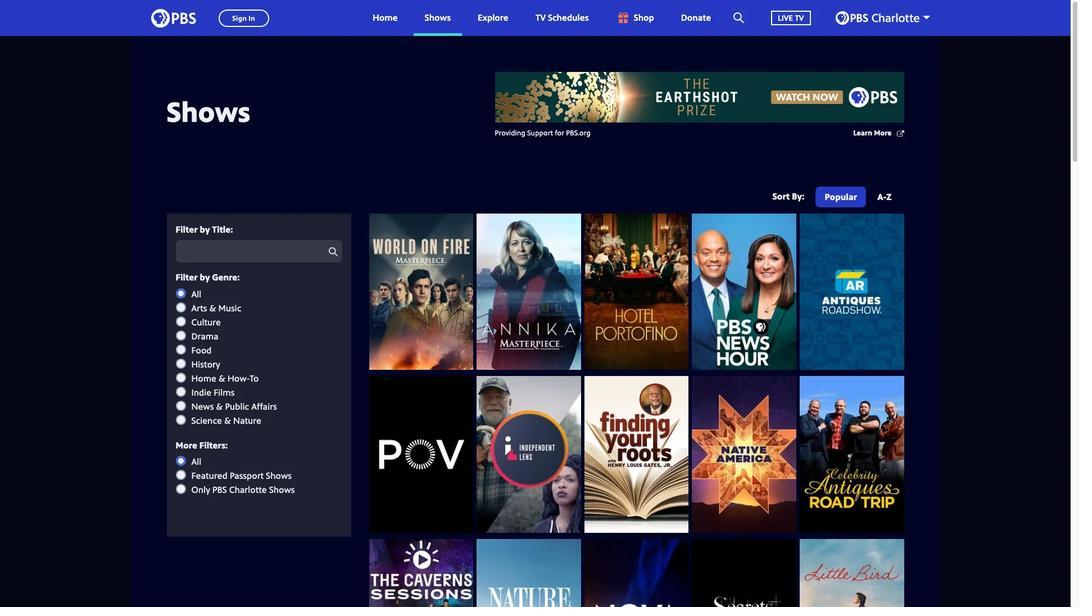 Task type: describe. For each thing, give the bounding box(es) containing it.
native america image
[[692, 376, 797, 533]]

1 horizontal spatial home
[[373, 11, 398, 24]]

advertisement region
[[495, 72, 905, 123]]

affairs
[[252, 400, 277, 413]]

for
[[555, 128, 565, 138]]

finding your roots image
[[585, 376, 689, 533]]

secrets of the dead image
[[692, 539, 797, 607]]

pbs.org
[[566, 128, 591, 138]]

culture
[[191, 316, 221, 328]]

donate link
[[670, 0, 723, 36]]

sort
[[773, 190, 790, 202]]

all inside the filter by genre: all arts & music culture drama food history home & how-to indie films news & public affairs science & nature
[[191, 288, 202, 300]]

filter for filter by title:
[[176, 223, 198, 236]]

news
[[191, 400, 214, 413]]

annika image
[[477, 214, 581, 370]]

home link
[[362, 0, 409, 36]]

& down public
[[224, 414, 231, 427]]

nature
[[233, 414, 261, 427]]

sort by: element
[[814, 187, 901, 211]]

tv schedules
[[536, 11, 589, 24]]

a-
[[878, 191, 887, 203]]

tv inside tv schedules link
[[536, 11, 546, 24]]

a-z
[[878, 191, 892, 203]]

tv inside live tv link
[[795, 12, 805, 23]]

pov image
[[369, 376, 474, 533]]

public
[[225, 400, 249, 413]]

tv schedules link
[[525, 0, 600, 36]]

pbs image
[[151, 5, 196, 31]]

learn more
[[854, 128, 892, 138]]

antiques roadshow image
[[800, 214, 905, 370]]

genre:
[[212, 271, 240, 284]]

independent lens image
[[477, 376, 581, 533]]

nova image
[[585, 539, 689, 607]]

by:
[[792, 190, 805, 202]]

filter by genre: all arts & music culture drama food history home & how-to indie films news & public affairs science & nature
[[176, 271, 277, 427]]

more inside more filters: all featured passport shows only pbs charlotte shows
[[176, 439, 197, 451]]

to
[[250, 372, 259, 384]]

search image
[[734, 12, 745, 23]]

sort by:
[[773, 190, 805, 202]]

pbs charlotte image
[[836, 11, 920, 25]]

world on fire image
[[369, 214, 474, 370]]

z
[[887, 191, 892, 203]]

how-
[[228, 372, 250, 384]]

live
[[778, 12, 794, 23]]



Task type: vqa. For each thing, say whether or not it's contained in the screenshot.
My to the right
no



Task type: locate. For each thing, give the bounding box(es) containing it.
charlotte
[[229, 484, 267, 496]]

shop
[[634, 11, 655, 24]]

by left genre:
[[200, 271, 210, 284]]

1 by from the top
[[200, 223, 210, 236]]

1 horizontal spatial tv
[[795, 12, 805, 23]]

& down films
[[216, 400, 223, 413]]

0 vertical spatial home
[[373, 11, 398, 24]]

filter
[[176, 223, 198, 236], [176, 271, 198, 284]]

only
[[191, 484, 210, 496]]

home
[[373, 11, 398, 24], [191, 372, 216, 384]]

filter left 'title:'
[[176, 223, 198, 236]]

drama
[[191, 330, 219, 342]]

the caverns sessions image
[[369, 539, 474, 607]]

tv
[[536, 11, 546, 24], [795, 12, 805, 23]]

little bird image
[[800, 539, 905, 607]]

science
[[191, 414, 222, 427]]

films
[[214, 386, 235, 399]]

& right arts
[[209, 302, 216, 314]]

0 horizontal spatial more
[[176, 439, 197, 451]]

by for title:
[[200, 223, 210, 236]]

donate
[[682, 11, 711, 24]]

2 filter from the top
[[176, 271, 198, 284]]

all inside more filters: all featured passport shows only pbs charlotte shows
[[191, 456, 202, 468]]

pbs newshour image
[[692, 214, 797, 370]]

more left filters:
[[176, 439, 197, 451]]

1 all from the top
[[191, 288, 202, 300]]

&
[[209, 302, 216, 314], [219, 372, 226, 384], [216, 400, 223, 413], [224, 414, 231, 427]]

providing support for pbs.org
[[495, 128, 591, 138]]

learn
[[854, 128, 873, 138]]

hotel portofino image
[[585, 214, 689, 370]]

all up arts
[[191, 288, 202, 300]]

0 vertical spatial all
[[191, 288, 202, 300]]

nature image
[[477, 539, 581, 607]]

2 all from the top
[[191, 456, 202, 468]]

schedules
[[548, 11, 589, 24]]

more
[[875, 128, 892, 138], [176, 439, 197, 451]]

live tv link
[[760, 0, 823, 36]]

tv left schedules
[[536, 11, 546, 24]]

1 horizontal spatial more
[[875, 128, 892, 138]]

featured
[[191, 470, 228, 482]]

1 vertical spatial all
[[191, 456, 202, 468]]

shop link
[[605, 0, 666, 36]]

learn more link
[[854, 128, 905, 139]]

0 horizontal spatial home
[[191, 372, 216, 384]]

filter up arts
[[176, 271, 198, 284]]

pbs
[[213, 484, 227, 496]]

indie
[[191, 386, 212, 399]]

filter by genre: element
[[176, 288, 342, 427]]

all up featured
[[191, 456, 202, 468]]

passport
[[230, 470, 264, 482]]

2 by from the top
[[200, 271, 210, 284]]

explore link
[[467, 0, 520, 36]]

1 filter from the top
[[176, 223, 198, 236]]

by
[[200, 223, 210, 236], [200, 271, 210, 284]]

all
[[191, 288, 202, 300], [191, 456, 202, 468]]

1 vertical spatial filter
[[176, 271, 198, 284]]

explore
[[478, 11, 509, 24]]

by for genre:
[[200, 271, 210, 284]]

1 vertical spatial home
[[191, 372, 216, 384]]

home down history
[[191, 372, 216, 384]]

filter inside the filter by genre: all arts & music culture drama food history home & how-to indie films news & public affairs science & nature
[[176, 271, 198, 284]]

shows link
[[414, 0, 462, 36]]

0 horizontal spatial tv
[[536, 11, 546, 24]]

0 vertical spatial more
[[875, 128, 892, 138]]

more filters: element
[[176, 456, 342, 496]]

by inside the filter by genre: all arts & music culture drama food history home & how-to indie films news & public affairs science & nature
[[200, 271, 210, 284]]

arts
[[191, 302, 207, 314]]

support
[[528, 128, 553, 138]]

1 vertical spatial by
[[200, 271, 210, 284]]

live tv
[[778, 12, 805, 23]]

home left shows link
[[373, 11, 398, 24]]

filter for filter by genre: all arts & music culture drama food history home & how-to indie films news & public affairs science & nature
[[176, 271, 198, 284]]

by left 'title:'
[[200, 223, 210, 236]]

music
[[219, 302, 241, 314]]

tv right the live
[[795, 12, 805, 23]]

more filters: all featured passport shows only pbs charlotte shows
[[176, 439, 295, 496]]

celebrity antiques road trip image
[[800, 376, 905, 533]]

& up films
[[219, 372, 226, 384]]

1 vertical spatial more
[[176, 439, 197, 451]]

home inside the filter by genre: all arts & music culture drama food history home & how-to indie films news & public affairs science & nature
[[191, 372, 216, 384]]

food
[[191, 344, 212, 356]]

0 vertical spatial filter
[[176, 223, 198, 236]]

shows
[[425, 11, 451, 24], [167, 92, 251, 130], [266, 470, 292, 482], [269, 484, 295, 496]]

0 vertical spatial by
[[200, 223, 210, 236]]

filters:
[[200, 439, 228, 451]]

popular
[[825, 191, 858, 203]]

Filter by Title: text field
[[176, 240, 342, 263]]

history
[[191, 358, 220, 370]]

title:
[[212, 223, 233, 236]]

more right learn
[[875, 128, 892, 138]]

providing
[[495, 128, 526, 138]]

filter by title:
[[176, 223, 233, 236]]



